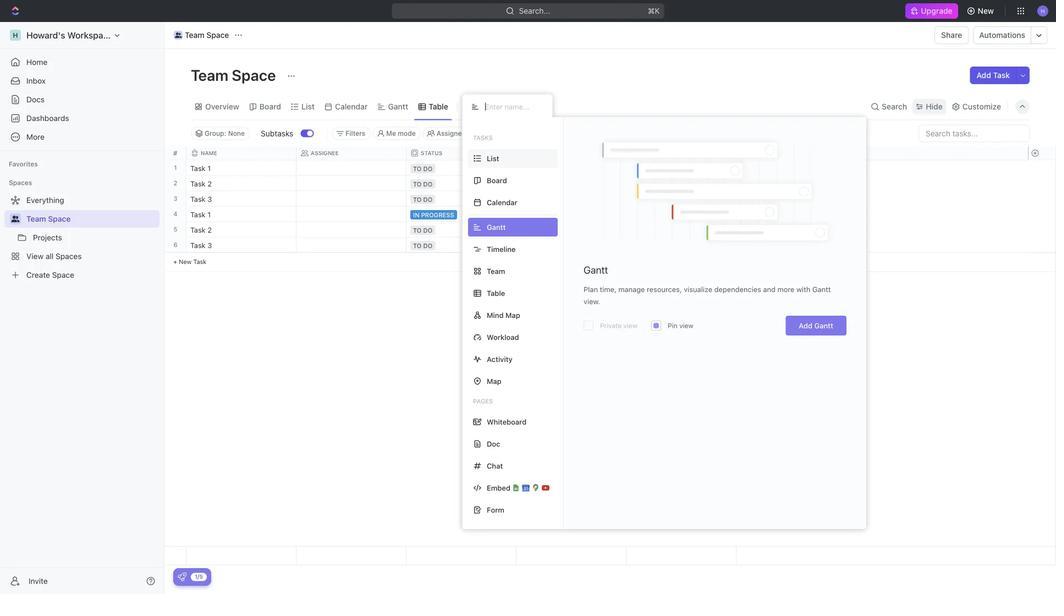 Task type: locate. For each thing, give the bounding box(es) containing it.
1 horizontal spatial board
[[487, 176, 507, 185]]

visualize
[[684, 285, 713, 294]]

view right pin
[[680, 322, 694, 330]]

2 set priority image from the top
[[625, 223, 642, 239]]

customize button
[[949, 99, 1005, 114]]

team space
[[185, 31, 229, 40], [191, 66, 279, 84], [26, 214, 71, 223]]

0 vertical spatial space
[[207, 31, 229, 40]]

0 vertical spatial team space link
[[171, 29, 232, 42]]

pin view
[[668, 322, 694, 330]]

search button
[[868, 99, 911, 114]]

0 horizontal spatial user group image
[[11, 216, 20, 222]]

2 down task 1 on the left top of the page
[[208, 226, 212, 234]]

team
[[185, 31, 205, 40], [191, 66, 229, 84], [26, 214, 46, 223], [487, 267, 505, 275]]

2 for task
[[208, 226, 212, 234]]

task 3 down "‎task 2" at the top left of page
[[190, 195, 212, 203]]

2 vertical spatial space
[[48, 214, 71, 223]]

set priority image for third set priority element from the top of the row group containing ‎task 1
[[625, 192, 642, 208]]

to do cell for set priority element associated with the press space to select this row. row containing ‎task 1
[[407, 160, 517, 175]]

2 inside 1 2 3 4 5 6
[[174, 180, 177, 187]]

manage
[[619, 285, 645, 294]]

press space to select this row. row containing ‎task 2
[[187, 176, 737, 193]]

1 vertical spatial new
[[179, 258, 192, 266]]

docs
[[26, 95, 45, 104]]

table up assignees button on the top left of the page
[[429, 102, 448, 111]]

0 horizontal spatial calendar
[[335, 102, 368, 111]]

to do cell
[[407, 160, 517, 175], [407, 176, 517, 191], [407, 191, 517, 206], [407, 222, 517, 237], [407, 238, 517, 252]]

board
[[260, 102, 281, 111], [487, 176, 507, 185]]

1 vertical spatial calendar
[[487, 198, 518, 207]]

0 horizontal spatial space
[[48, 214, 71, 223]]

1 to do cell from the top
[[407, 160, 517, 175]]

2 to do from the top
[[413, 181, 433, 188]]

1 down #
[[174, 164, 177, 171]]

home
[[26, 58, 47, 67]]

1 up "‎task 2" at the top left of page
[[208, 164, 211, 172]]

show closed button
[[477, 127, 536, 140]]

set priority image for 2
[[625, 223, 642, 239]]

4 to do cell from the top
[[407, 222, 517, 237]]

1 set priority image from the top
[[625, 176, 642, 193]]

5 to do from the top
[[413, 242, 433, 249]]

gantt link
[[386, 99, 409, 114]]

set priority image
[[625, 176, 642, 193], [625, 192, 642, 208], [625, 207, 642, 224], [625, 238, 642, 255]]

overview
[[205, 102, 239, 111]]

1 horizontal spatial space
[[207, 31, 229, 40]]

onboarding checklist button image
[[178, 573, 187, 582]]

in
[[413, 211, 420, 219]]

4 set priority element from the top
[[625, 207, 642, 224]]

hide inside dropdown button
[[926, 102, 943, 111]]

2
[[208, 179, 212, 188], [174, 180, 177, 187], [208, 226, 212, 234]]

subtasks
[[261, 129, 294, 138]]

1 vertical spatial team space
[[191, 66, 279, 84]]

invite
[[29, 577, 48, 586]]

3 set priority image from the top
[[625, 207, 642, 224]]

2 horizontal spatial space
[[232, 66, 276, 84]]

3 do from the top
[[424, 196, 433, 203]]

row
[[187, 147, 737, 160]]

upgrade link
[[906, 3, 959, 19]]

team space link inside tree
[[26, 210, 157, 228]]

add for add gantt
[[799, 322, 813, 330]]

board down "tasks"
[[487, 176, 507, 185]]

to
[[413, 165, 422, 172], [413, 181, 422, 188], [413, 196, 422, 203], [413, 227, 422, 234], [413, 242, 422, 249]]

1 vertical spatial table
[[487, 289, 505, 297]]

user group image inside team space tree
[[11, 216, 20, 222]]

set priority image for 1
[[625, 161, 642, 178]]

view for pin view
[[680, 322, 694, 330]]

0 horizontal spatial board
[[260, 102, 281, 111]]

press space to select this row. row containing 3
[[165, 191, 187, 207]]

0 vertical spatial set priority image
[[625, 161, 642, 178]]

1 horizontal spatial team space link
[[171, 29, 232, 42]]

press space to select this row. row containing 5
[[165, 222, 187, 238]]

view
[[624, 322, 638, 330], [680, 322, 694, 330]]

2 to do cell from the top
[[407, 176, 517, 191]]

Search tasks... text field
[[920, 125, 1030, 142]]

5 set priority element from the top
[[625, 223, 642, 239]]

2 do from the top
[[424, 181, 433, 188]]

hide right closed
[[549, 130, 564, 137]]

0 horizontal spatial add
[[799, 322, 813, 330]]

2 vertical spatial team space
[[26, 214, 71, 223]]

space
[[207, 31, 229, 40], [232, 66, 276, 84], [48, 214, 71, 223]]

4 set priority image from the top
[[625, 238, 642, 255]]

1 vertical spatial set priority image
[[625, 223, 642, 239]]

map right mind
[[506, 311, 521, 320]]

5 to do cell from the top
[[407, 238, 517, 252]]

overview link
[[203, 99, 239, 114]]

task for third set priority element from the top of the row group containing ‎task 1
[[190, 195, 206, 203]]

set priority element for the press space to select this row. row containing task 2
[[625, 223, 642, 239]]

task for 6th set priority element from the top of the row group containing ‎task 1
[[190, 241, 206, 249]]

3
[[208, 195, 212, 203], [174, 195, 178, 202], [208, 241, 212, 249]]

plan time, manage resources, visualize dependencies and more with gantt view.
[[584, 285, 831, 306]]

table up mind
[[487, 289, 505, 297]]

1 inside 1 2 3 4 5 6
[[174, 164, 177, 171]]

team inside tree
[[26, 214, 46, 223]]

2 set priority image from the top
[[625, 192, 642, 208]]

hide inside button
[[549, 130, 564, 137]]

2 ‎task from the top
[[190, 179, 206, 188]]

view right private on the bottom right of page
[[624, 322, 638, 330]]

0 horizontal spatial view
[[624, 322, 638, 330]]

dashboards link
[[4, 110, 160, 127]]

hide button
[[913, 99, 947, 114]]

1 horizontal spatial map
[[506, 311, 521, 320]]

1 vertical spatial add
[[799, 322, 813, 330]]

customize
[[963, 102, 1002, 111]]

1 vertical spatial hide
[[549, 130, 564, 137]]

0 vertical spatial map
[[506, 311, 521, 320]]

set priority image
[[625, 161, 642, 178], [625, 223, 642, 239]]

set priority image for the press space to select this row. row containing ‎task 2 set priority element
[[625, 176, 642, 193]]

in progress
[[413, 211, 455, 219]]

0 horizontal spatial team space link
[[26, 210, 157, 228]]

2 set priority element from the top
[[625, 176, 642, 193]]

row group
[[165, 160, 187, 272], [187, 160, 737, 272], [1029, 160, 1056, 272], [1029, 547, 1056, 565]]

calendar up the timeline
[[487, 198, 518, 207]]

task 3 down task 2
[[190, 241, 212, 249]]

3 to do cell from the top
[[407, 191, 517, 206]]

0 vertical spatial new
[[978, 6, 995, 15]]

form
[[487, 506, 505, 514]]

press space to select this row. row containing task 1
[[187, 207, 737, 224]]

4 to from the top
[[413, 227, 422, 234]]

1 horizontal spatial hide
[[926, 102, 943, 111]]

user group image
[[175, 32, 182, 38], [11, 216, 20, 222]]

0 horizontal spatial hide
[[549, 130, 564, 137]]

hide
[[926, 102, 943, 111], [549, 130, 564, 137]]

task 2
[[190, 226, 212, 234]]

1 horizontal spatial add
[[977, 71, 992, 80]]

new up automations
[[978, 6, 995, 15]]

add inside button
[[977, 71, 992, 80]]

row group containing ‎task 1
[[187, 160, 737, 272]]

1 horizontal spatial list
[[487, 154, 500, 163]]

0 horizontal spatial table
[[429, 102, 448, 111]]

team space inside tree
[[26, 214, 71, 223]]

favorites button
[[4, 157, 42, 171]]

upgrade
[[922, 6, 953, 15]]

0 vertical spatial list
[[302, 102, 315, 111]]

0 vertical spatial hide
[[926, 102, 943, 111]]

task inside button
[[994, 71, 1011, 80]]

workload
[[487, 333, 519, 342]]

1 for ‎task 1
[[208, 164, 211, 172]]

view.
[[584, 297, 601, 306]]

1 set priority element from the top
[[625, 161, 642, 178]]

set priority image for 6th set priority element from the top of the row group containing ‎task 1
[[625, 238, 642, 255]]

add task button
[[971, 67, 1017, 84]]

1 to from the top
[[413, 165, 422, 172]]

3 down "‎task 2" at the top left of page
[[208, 195, 212, 203]]

task 3
[[190, 195, 212, 203], [190, 241, 212, 249]]

1 horizontal spatial user group image
[[175, 32, 182, 38]]

new down task 2
[[179, 258, 192, 266]]

task 1
[[190, 210, 211, 219]]

calendar right list link
[[335, 102, 368, 111]]

board up the subtasks
[[260, 102, 281, 111]]

press space to select this row. row containing 4
[[165, 207, 187, 222]]

‎task up "‎task 2" at the top left of page
[[190, 164, 206, 172]]

timeline
[[487, 245, 516, 253]]

1 ‎task from the top
[[190, 164, 206, 172]]

1 horizontal spatial new
[[978, 6, 995, 15]]

docs link
[[4, 91, 160, 108]]

map down activity
[[487, 377, 502, 386]]

dashboards
[[26, 114, 69, 123]]

1 vertical spatial map
[[487, 377, 502, 386]]

1 horizontal spatial view
[[680, 322, 694, 330]]

press space to select this row. row containing 2
[[165, 176, 187, 191]]

add up customize
[[977, 71, 992, 80]]

1 set priority image from the top
[[625, 161, 642, 178]]

1 view from the left
[[624, 322, 638, 330]]

1 up task 2
[[208, 210, 211, 219]]

3 up 4
[[174, 195, 178, 202]]

1 vertical spatial space
[[232, 66, 276, 84]]

3 to from the top
[[413, 196, 422, 203]]

list right board link
[[302, 102, 315, 111]]

press space to select this row. row
[[165, 160, 187, 176], [187, 160, 737, 178], [165, 176, 187, 191], [187, 176, 737, 193], [165, 191, 187, 207], [187, 191, 737, 208], [165, 207, 187, 222], [187, 207, 737, 224], [165, 222, 187, 238], [187, 222, 737, 239], [165, 238, 187, 253], [187, 238, 737, 255], [187, 547, 737, 566]]

cell
[[297, 160, 407, 175], [517, 160, 627, 175], [297, 176, 407, 191], [517, 176, 627, 191], [297, 191, 407, 206], [517, 191, 627, 206], [297, 207, 407, 222], [517, 207, 627, 222], [297, 222, 407, 237], [517, 222, 627, 237], [297, 238, 407, 252], [517, 238, 627, 252]]

4 do from the top
[[424, 227, 433, 234]]

with
[[797, 285, 811, 294]]

new inside button
[[978, 6, 995, 15]]

⌘k
[[648, 6, 660, 15]]

add
[[977, 71, 992, 80], [799, 322, 813, 330]]

1 for task 1
[[208, 210, 211, 219]]

add down 'with'
[[799, 322, 813, 330]]

1 vertical spatial team space link
[[26, 210, 157, 228]]

show closed
[[490, 130, 531, 137]]

calendar link
[[333, 99, 368, 114]]

tasks
[[473, 134, 493, 141]]

hide right search
[[926, 102, 943, 111]]

calendar
[[335, 102, 368, 111], [487, 198, 518, 207]]

row group containing 1 2 3 4 5 6
[[165, 160, 187, 272]]

plan
[[584, 285, 598, 294]]

0 vertical spatial add
[[977, 71, 992, 80]]

0 vertical spatial ‎task
[[190, 164, 206, 172]]

2 task 3 from the top
[[190, 241, 212, 249]]

view
[[477, 102, 494, 111]]

list down "tasks"
[[487, 154, 500, 163]]

1 vertical spatial task 3
[[190, 241, 212, 249]]

grid
[[165, 147, 1057, 566]]

to do
[[413, 165, 433, 172], [413, 181, 433, 188], [413, 196, 433, 203], [413, 227, 433, 234], [413, 242, 433, 249]]

set priority element
[[625, 161, 642, 178], [625, 176, 642, 193], [625, 192, 642, 208], [625, 207, 642, 224], [625, 223, 642, 239], [625, 238, 642, 255]]

1 vertical spatial user group image
[[11, 216, 20, 222]]

1 vertical spatial ‎task
[[190, 179, 206, 188]]

home link
[[4, 53, 160, 71]]

2 left "‎task 2" at the top left of page
[[174, 180, 177, 187]]

team space tree
[[4, 192, 160, 284]]

0 horizontal spatial list
[[302, 102, 315, 111]]

map
[[506, 311, 521, 320], [487, 377, 502, 386]]

gantt
[[388, 102, 409, 111], [584, 264, 608, 276], [813, 285, 831, 294], [815, 322, 834, 330]]

0 vertical spatial task 3
[[190, 195, 212, 203]]

table
[[429, 102, 448, 111], [487, 289, 505, 297]]

2 view from the left
[[680, 322, 694, 330]]

0 horizontal spatial new
[[179, 258, 192, 266]]

‎task
[[190, 164, 206, 172], [190, 179, 206, 188]]

Enter name... field
[[484, 102, 544, 111]]

‎task down ‎task 1
[[190, 179, 206, 188]]

team space link
[[171, 29, 232, 42], [26, 210, 157, 228]]

press space to select this row. row containing 1
[[165, 160, 187, 176]]

do
[[424, 165, 433, 172], [424, 181, 433, 188], [424, 196, 433, 203], [424, 227, 433, 234], [424, 242, 433, 249]]

set priority element for the press space to select this row. row containing ‎task 2
[[625, 176, 642, 193]]

0 vertical spatial user group image
[[175, 32, 182, 38]]

spaces
[[9, 179, 32, 187]]

mind map
[[487, 311, 521, 320]]

2 down ‎task 1
[[208, 179, 212, 188]]



Task type: describe. For each thing, give the bounding box(es) containing it.
add task
[[977, 71, 1011, 80]]

4 to do from the top
[[413, 227, 433, 234]]

board link
[[257, 99, 281, 114]]

2 for ‎task
[[208, 179, 212, 188]]

‎task for ‎task 1
[[190, 164, 206, 172]]

3 set priority element from the top
[[625, 192, 642, 208]]

doc
[[487, 440, 501, 448]]

1 2 3 4 5 6
[[174, 164, 178, 249]]

more
[[778, 285, 795, 294]]

table link
[[427, 99, 448, 114]]

private
[[601, 322, 622, 330]]

gantt inside "link"
[[388, 102, 409, 111]]

new for new
[[978, 6, 995, 15]]

user group image inside team space link
[[175, 32, 182, 38]]

closed
[[510, 130, 531, 137]]

press space to select this row. row containing task 2
[[187, 222, 737, 239]]

2 to from the top
[[413, 181, 422, 188]]

2 for 1
[[174, 180, 177, 187]]

task for the press space to select this row. row containing task 2's set priority element
[[190, 226, 206, 234]]

embed
[[487, 484, 511, 492]]

to do cell for the press space to select this row. row containing ‎task 2 set priority element
[[407, 176, 517, 191]]

‎task 1
[[190, 164, 211, 172]]

task for the press space to select this row. row containing task 1 set priority element
[[190, 210, 206, 219]]

gantt inside plan time, manage resources, visualize dependencies and more with gantt view.
[[813, 285, 831, 294]]

automations
[[980, 31, 1026, 40]]

to do cell for the press space to select this row. row containing task 2's set priority element
[[407, 222, 517, 237]]

3 to do from the top
[[413, 196, 433, 203]]

1 task 3 from the top
[[190, 195, 212, 203]]

pages
[[473, 398, 493, 405]]

view button
[[462, 94, 498, 120]]

dependencies
[[715, 285, 762, 294]]

to do cell for 6th set priority element from the top of the row group containing ‎task 1
[[407, 238, 517, 252]]

pin
[[668, 322, 678, 330]]

sidebar navigation
[[0, 22, 165, 594]]

1 vertical spatial board
[[487, 176, 507, 185]]

3 down task 2
[[208, 241, 212, 249]]

1 to do from the top
[[413, 165, 433, 172]]

and
[[764, 285, 776, 294]]

chat
[[487, 462, 503, 470]]

1 vertical spatial list
[[487, 154, 500, 163]]

mind
[[487, 311, 504, 320]]

search
[[882, 102, 908, 111]]

‎task for ‎task 2
[[190, 179, 206, 188]]

3 inside 1 2 3 4 5 6
[[174, 195, 178, 202]]

5 do from the top
[[424, 242, 433, 249]]

hide button
[[545, 127, 569, 140]]

to do cell for third set priority element from the top of the row group containing ‎task 1
[[407, 191, 517, 206]]

grid containing ‎task 1
[[165, 147, 1057, 566]]

1 horizontal spatial table
[[487, 289, 505, 297]]

set priority image for the press space to select this row. row containing task 1 set priority element
[[625, 207, 642, 224]]

space inside tree
[[48, 214, 71, 223]]

0 vertical spatial team space
[[185, 31, 229, 40]]

6
[[174, 241, 178, 249]]

list inside list link
[[302, 102, 315, 111]]

0 vertical spatial table
[[429, 102, 448, 111]]

list link
[[299, 99, 315, 114]]

new button
[[963, 2, 1001, 20]]

favorites
[[9, 160, 38, 168]]

press space to select this row. row containing 6
[[165, 238, 187, 253]]

‎task 2
[[190, 179, 212, 188]]

view button
[[462, 99, 498, 114]]

1 horizontal spatial calendar
[[487, 198, 518, 207]]

new for new task
[[179, 258, 192, 266]]

set priority element for the press space to select this row. row containing ‎task 1
[[625, 161, 642, 178]]

progress
[[421, 211, 455, 219]]

onboarding checklist button element
[[178, 573, 187, 582]]

5 to from the top
[[413, 242, 422, 249]]

0 vertical spatial board
[[260, 102, 281, 111]]

add for add task
[[977, 71, 992, 80]]

time,
[[600, 285, 617, 294]]

set priority element for the press space to select this row. row containing task 1
[[625, 207, 642, 224]]

4
[[174, 211, 178, 218]]

assignees button
[[423, 127, 474, 140]]

1 do from the top
[[424, 165, 433, 172]]

#
[[173, 149, 177, 157]]

private view
[[601, 322, 638, 330]]

whiteboard
[[487, 418, 527, 426]]

automations button
[[974, 27, 1031, 43]]

in progress cell
[[407, 207, 517, 222]]

5
[[174, 226, 178, 233]]

subtasks button
[[257, 125, 301, 142]]

1/5
[[195, 574, 203, 580]]

new task
[[179, 258, 207, 266]]

add gantt
[[799, 322, 834, 330]]

press space to select this row. row containing ‎task 1
[[187, 160, 737, 178]]

inbox
[[26, 76, 46, 85]]

share button
[[935, 26, 970, 44]]

inbox link
[[4, 72, 160, 90]]

activity
[[487, 355, 513, 364]]

assignees
[[437, 130, 469, 137]]

search...
[[519, 6, 551, 15]]

resources,
[[647, 285, 682, 294]]

share
[[942, 31, 963, 40]]

0 horizontal spatial map
[[487, 377, 502, 386]]

6 set priority element from the top
[[625, 238, 642, 255]]

show
[[490, 130, 508, 137]]

0 vertical spatial calendar
[[335, 102, 368, 111]]

view for private view
[[624, 322, 638, 330]]



Task type: vqa. For each thing, say whether or not it's contained in the screenshot.
Type
no



